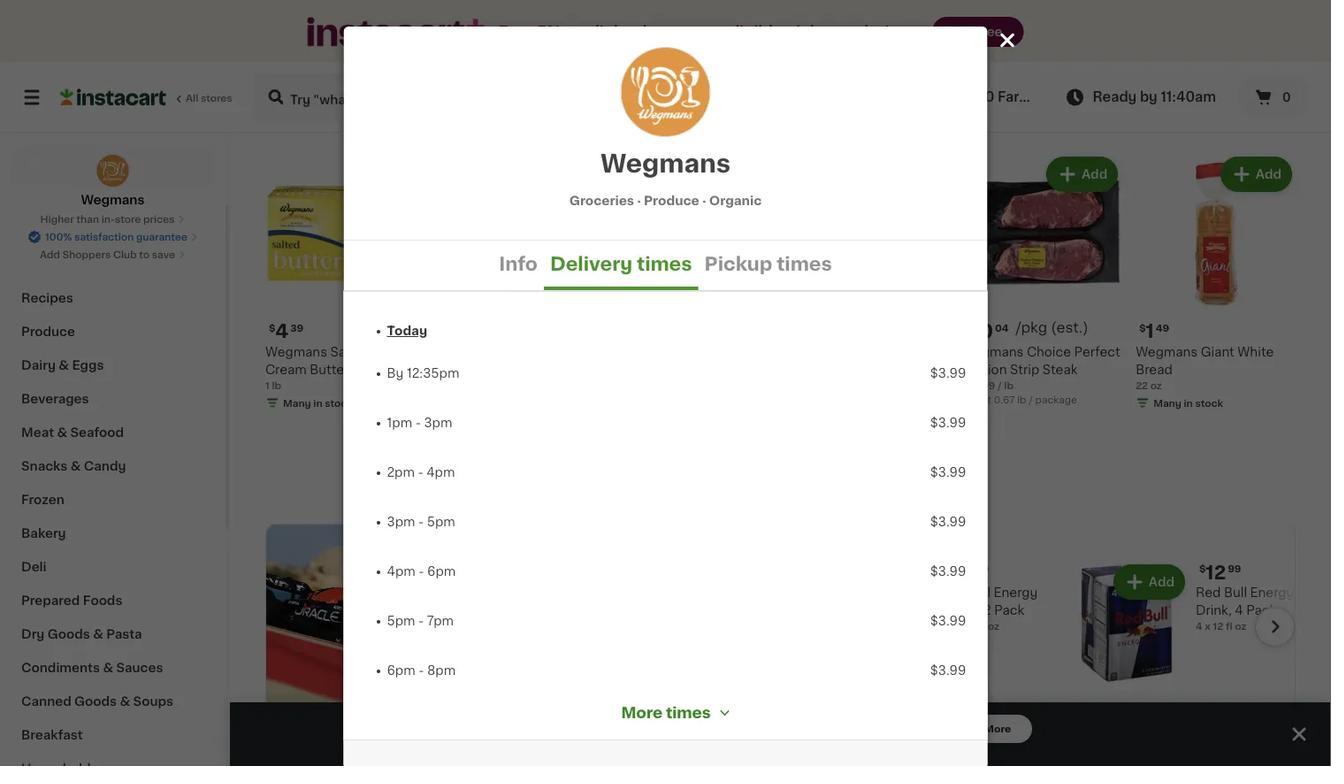 Task type: locate. For each thing, give the bounding box(es) containing it.
snacks
[[21, 460, 68, 473]]

4pm right 2pm
[[427, 466, 455, 479]]

product group containing 1
[[1136, 153, 1296, 414]]

about inside the $2.29 / lb about 0.82 lb each many in stock
[[614, 23, 644, 33]]

in down 0.82
[[662, 41, 671, 51]]

energy inside the red bull energy drink, 4 pack 4 x 12 fl oz
[[1251, 586, 1295, 599]]

about
[[614, 23, 644, 33], [962, 23, 992, 33], [962, 395, 992, 405]]

by
[[387, 367, 404, 380]]

- down 2pm - 4pm
[[419, 516, 424, 528]]

1 horizontal spatial pickup
[[903, 91, 950, 104]]

4 inside soli organic baby spinach 4 oz
[[788, 27, 795, 36]]

5pm up 4pm - 6pm
[[427, 516, 456, 528]]

0 vertical spatial organic
[[814, 0, 863, 4]]

produce down recipes
[[21, 326, 75, 338]]

delivery
[[550, 254, 633, 273]]

pickup
[[903, 91, 950, 104], [705, 254, 773, 273]]

4pm up 5pm - 7pm on the bottom of page
[[387, 566, 416, 578]]

pickup inside tab
[[705, 254, 773, 273]]

on inside treatment tracker modal 'dialog'
[[644, 722, 665, 737]]

$1.99
[[962, 9, 989, 19]]

wegmans up russet on the left
[[265, 0, 327, 4]]

0 horizontal spatial energy
[[994, 586, 1038, 599]]

1 red from the left
[[940, 586, 965, 599]]

1 vertical spatial pickup
[[705, 254, 773, 273]]

2 energy from the left
[[1251, 586, 1295, 599]]

0 horizontal spatial drink,
[[940, 604, 976, 616]]

red for 25
[[940, 586, 965, 599]]

1 horizontal spatial bull
[[1225, 586, 1248, 599]]

bull for 12
[[1225, 586, 1248, 599]]

1 vertical spatial 3pm
[[387, 516, 415, 528]]

2 x from the left
[[1206, 621, 1211, 631]]

pickup for pickup times
[[705, 254, 773, 273]]

more inside the more times 
[[622, 706, 663, 720]]

1 inside the product group
[[1146, 322, 1155, 341]]

1 horizontal spatial more
[[985, 724, 1012, 734]]

2 vertical spatial 1
[[265, 381, 270, 390]]

1 vertical spatial on
[[644, 722, 665, 737]]

- for 3pm
[[416, 417, 421, 429]]

foods
[[83, 595, 122, 607]]

- right "1pm"
[[416, 417, 421, 429]]

wegmans up medium,
[[440, 346, 502, 358]]

12 inside the red bull energy drink, 4 pack 4 x 12 fl oz
[[1214, 621, 1224, 631]]

1 vertical spatial organic
[[710, 194, 762, 207]]

add button down view at top right
[[1049, 158, 1117, 190]]

0 vertical spatial wegmans logo image
[[622, 48, 710, 136]]

$ for 25
[[943, 564, 950, 573]]

product group
[[614, 153, 774, 396], [788, 153, 948, 502], [962, 153, 1122, 407], [1136, 153, 1296, 414]]

1 pack from the left
[[995, 604, 1025, 616]]

x down $ 12 99
[[1206, 621, 1211, 631]]

49 inside $ 25 49
[[976, 564, 990, 573]]

many inside $1.99 / lb about 0.42 lb each many in stock
[[980, 41, 1008, 51]]

$ left 99
[[1200, 564, 1207, 573]]

pack inside the red bull energy drink, 4 pack 4 x 12 fl oz
[[1247, 604, 1277, 616]]

add button down the 0 button
[[1223, 158, 1291, 190]]

perfect
[[1075, 346, 1121, 358]]

0 vertical spatial 1
[[440, 9, 444, 19]]

2 horizontal spatial each
[[1030, 23, 1054, 33]]

red
[[940, 586, 965, 599], [1196, 586, 1222, 599]]

1 horizontal spatial 3pm
[[424, 417, 453, 429]]

0 horizontal spatial bull
[[968, 586, 991, 599]]

1 horizontal spatial free
[[977, 26, 1003, 38]]

condiments
[[21, 662, 100, 674]]

fl right 8.4
[[979, 621, 986, 631]]

2 pack from the left
[[1247, 604, 1277, 616]]

& for snacks
[[71, 460, 81, 473]]

cream
[[265, 363, 307, 376]]

fl for 12
[[1226, 621, 1233, 631]]

- left 8pm
[[419, 665, 424, 677]]

1 vertical spatial more
[[985, 724, 1012, 734]]

3 $3.99 from the top
[[931, 466, 967, 479]]

many in stock down wegmans giant white bread 22 oz
[[1154, 398, 1224, 408]]

wegmans logo image
[[622, 48, 710, 136], [96, 154, 130, 188]]

& left candy
[[71, 460, 81, 473]]

drink,
[[940, 604, 976, 616], [1196, 604, 1233, 616]]

dairy
[[21, 359, 56, 372]]

0 vertical spatial 49
[[1156, 323, 1170, 333]]

in down 'butter' at the top
[[314, 398, 323, 408]]

on right back
[[656, 24, 675, 39]]

times for more
[[666, 706, 711, 720]]

$
[[269, 323, 276, 333], [1140, 323, 1146, 333], [943, 564, 950, 573], [1200, 564, 1207, 573]]

giant
[[1202, 346, 1235, 358]]

1 horizontal spatial red
[[1196, 586, 1222, 599]]

5pm left 7pm
[[387, 615, 415, 627]]

1 vertical spatial 49
[[976, 564, 990, 573]]

0 vertical spatial pickup
[[903, 91, 950, 104]]

to
[[139, 250, 150, 260]]

wegmans logo image down 0.82
[[622, 48, 710, 136]]

0 horizontal spatial 49
[[976, 564, 990, 573]]

/
[[645, 9, 649, 19], [991, 9, 995, 19], [998, 381, 1002, 390], [1029, 395, 1033, 405]]

fl down $ 12 99
[[1226, 621, 1233, 631]]

stock inside the $2.29 / lb about 0.82 lb each many in stock
[[673, 41, 701, 51]]

22
[[1136, 381, 1149, 390]]

1 vertical spatial produce
[[21, 326, 75, 338]]

1 x from the left
[[953, 621, 958, 631]]

fl inside red bull energy drink, 12 pack 12 x 8.4 fl oz
[[979, 621, 986, 631]]

snacks & candy link
[[11, 450, 215, 483]]

6 $3.99 from the top
[[931, 615, 967, 627]]

add shoppers club to save link
[[40, 248, 186, 262]]

1 vertical spatial goods
[[74, 696, 117, 708]]

pickup inside pickup at 100 farm view popup button
[[903, 91, 950, 104]]

many in stock down 'butter' at the top
[[283, 398, 353, 408]]

1 horizontal spatial fl
[[1226, 621, 1233, 631]]

1 vertical spatial 5pm
[[387, 615, 415, 627]]

1 horizontal spatial produce
[[644, 194, 700, 207]]

add down 100%
[[40, 250, 60, 260]]

6pm up 7pm
[[427, 566, 456, 578]]

49 right 25
[[976, 564, 990, 573]]

add shoppers club to save
[[40, 250, 175, 260]]

4 $3.99 from the top
[[931, 516, 967, 528]]

salted
[[331, 346, 370, 358]]

in inside the $2.29 / lb about 0.82 lb each many in stock
[[662, 41, 671, 51]]

1 vertical spatial wegmans logo image
[[96, 154, 130, 188]]

1 horizontal spatial ·
[[703, 194, 707, 207]]

& right meat
[[57, 427, 67, 439]]

stock left 5%
[[499, 27, 527, 36]]

oz right 22
[[1151, 381, 1163, 390]]

than
[[76, 215, 99, 224]]

drink, up 8.4
[[940, 604, 976, 616]]

100 inside wegmans paper plates, medium,  8.6" 100 ct
[[440, 381, 458, 390]]

0 horizontal spatial pack
[[995, 604, 1025, 616]]

x left 8.4
[[953, 621, 958, 631]]

1 horizontal spatial 49
[[1156, 323, 1170, 333]]

1 horizontal spatial wegmans logo image
[[622, 48, 710, 136]]

on down the more times 
[[644, 722, 665, 737]]

in down 0.42
[[1010, 41, 1019, 51]]

oz down $ 12 99
[[1236, 621, 1247, 631]]

1 horizontal spatial 6pm
[[427, 566, 456, 578]]

0 horizontal spatial 4pm
[[387, 566, 416, 578]]

baby
[[867, 0, 899, 4]]

1 horizontal spatial 100
[[971, 91, 995, 104]]

red down 25
[[940, 586, 965, 599]]

1 horizontal spatial energy
[[1251, 586, 1295, 599]]

drink, inside red bull energy drink, 12 pack 12 x 8.4 fl oz
[[940, 604, 976, 616]]

2 red from the left
[[1196, 586, 1222, 599]]

goods for canned
[[74, 696, 117, 708]]

3
[[707, 722, 717, 737]]

0 horizontal spatial 1
[[265, 381, 270, 390]]

0 horizontal spatial 100
[[440, 381, 458, 390]]

lb up 0.67
[[1005, 381, 1014, 390]]

x
[[953, 621, 958, 631], [1206, 621, 1211, 631]]

0 horizontal spatial wegmans logo image
[[96, 154, 130, 188]]

1 product group from the left
[[614, 153, 774, 396]]

store
[[115, 215, 141, 224]]

more inside more button
[[985, 724, 1012, 734]]

0 horizontal spatial x
[[953, 621, 958, 631]]

bull inside the red bull energy drink, 4 pack 4 x 12 fl oz
[[1225, 586, 1248, 599]]

3pm right "1pm"
[[424, 417, 453, 429]]

0 horizontal spatial each
[[446, 9, 471, 19]]

every
[[679, 24, 723, 39]]

about inside $1.99 / lb about 0.42 lb each many in stock
[[962, 23, 992, 33]]

goods down prepared foods
[[48, 628, 90, 641]]

$ for 1
[[1140, 323, 1146, 333]]

organic up pickup times
[[710, 194, 762, 207]]

goods down condiments & sauces
[[74, 696, 117, 708]]

energy inside red bull energy drink, 12 pack 12 x 8.4 fl oz
[[994, 586, 1038, 599]]

wegmans inside wegmans potatoes, russet
[[265, 0, 327, 4]]

12 left 8.4
[[940, 621, 950, 631]]

1 $3.99 from the top
[[931, 367, 967, 380]]

0 vertical spatial goods
[[48, 628, 90, 641]]

canned goods & soups link
[[11, 685, 215, 719]]

100 left ct
[[440, 381, 458, 390]]

0 horizontal spatial 5pm
[[387, 615, 415, 627]]

drink, for 12
[[1196, 604, 1233, 616]]

0 vertical spatial 5pm
[[427, 516, 456, 528]]

oz down the spinach at the top
[[797, 27, 809, 36]]

0 vertical spatial more
[[622, 706, 663, 720]]

times for delivery
[[637, 254, 693, 273]]

free for get
[[541, 722, 573, 737]]

1 horizontal spatial x
[[1206, 621, 1211, 631]]

free
[[977, 26, 1003, 38], [541, 722, 573, 737]]

4 product group from the left
[[1136, 153, 1296, 414]]

spinach
[[788, 9, 838, 22]]

1 energy from the left
[[994, 586, 1038, 599]]

get free delivery on next 3 orders
[[508, 722, 773, 737]]

1 vertical spatial free
[[541, 722, 573, 737]]

1 fl from the left
[[979, 621, 986, 631]]

produce right groceries
[[644, 194, 700, 207]]

1 horizontal spatial each
[[682, 23, 706, 33]]

100%
[[45, 232, 72, 242]]

wegmans inside wegmans paper plates, medium,  8.6" 100 ct
[[440, 346, 502, 358]]

$ 4 39
[[269, 322, 304, 341]]

about down the $2.29
[[614, 23, 644, 33]]

49 up bread
[[1156, 323, 1170, 333]]

$ up bread
[[1140, 323, 1146, 333]]

pack inside red bull energy drink, 12 pack 12 x 8.4 fl oz
[[995, 604, 1025, 616]]

goods for dry
[[48, 628, 90, 641]]

stock right close modal 'icon'
[[1022, 41, 1050, 51]]

49 inside $ 1 49
[[1156, 323, 1170, 333]]

- left 7pm
[[419, 615, 424, 627]]

free down $1.99
[[977, 26, 1003, 38]]

stock inside $1.99 / lb about 0.42 lb each many in stock
[[1022, 41, 1050, 51]]

5 $3.99 from the top
[[931, 566, 967, 578]]

1 horizontal spatial organic
[[814, 0, 863, 4]]

wegmans logo image up the "again"
[[96, 154, 130, 188]]

ready
[[1093, 91, 1137, 104]]

drink, down $ 12 99
[[1196, 604, 1233, 616]]

0 horizontal spatial fl
[[979, 621, 986, 631]]

0 vertical spatial 100
[[971, 91, 995, 104]]

each
[[446, 9, 471, 19], [682, 23, 706, 33], [1030, 23, 1054, 33]]

6pm left 8pm
[[387, 665, 416, 677]]

about down "$14.99" at the right
[[962, 395, 992, 405]]

0 horizontal spatial pickup
[[705, 254, 773, 273]]

$ inside $ 12 99
[[1200, 564, 1207, 573]]

& left sauces
[[103, 662, 113, 674]]

& for dairy
[[59, 359, 69, 372]]

0 horizontal spatial 6pm
[[387, 665, 416, 677]]

0 vertical spatial produce
[[644, 194, 700, 207]]

$ left 39 on the left top of page
[[269, 323, 276, 333]]

energy
[[994, 586, 1038, 599], [1251, 586, 1295, 599]]

0 horizontal spatial red bull energy drinks image
[[266, 524, 631, 730]]

2 bull from the left
[[1225, 586, 1248, 599]]

None search field
[[253, 73, 644, 122]]

tab list
[[344, 241, 988, 290]]

many inside the product group
[[1154, 398, 1182, 408]]

goods
[[48, 628, 90, 641], [74, 696, 117, 708]]

each inside the $2.29 / lb about 0.82 lb each many in stock
[[682, 23, 706, 33]]

free inside treatment tracker modal 'dialog'
[[541, 722, 573, 737]]

100 inside popup button
[[971, 91, 995, 104]]

buy it again link
[[11, 182, 215, 218]]

many down bread
[[1154, 398, 1182, 408]]

wegmans inside wegmans salted sweet cream butter quarters 1 lb
[[265, 346, 327, 358]]

0 horizontal spatial free
[[541, 722, 573, 737]]

about for about 0.82 lb each
[[614, 23, 644, 33]]

many down back
[[632, 41, 660, 51]]

0 vertical spatial free
[[977, 26, 1003, 38]]

treatment tracker modal dialog
[[230, 703, 1332, 766]]

package
[[1036, 395, 1078, 405]]

0 horizontal spatial organic
[[710, 194, 762, 207]]

2 drink, from the left
[[1196, 604, 1233, 616]]

strip
[[1011, 363, 1040, 376]]

red inside red bull energy drink, 12 pack 12 x 8.4 fl oz
[[940, 586, 965, 599]]

·
[[637, 194, 641, 207], [703, 194, 707, 207]]

earn 5% credit back on every eligible pickup order!
[[499, 24, 890, 39]]

butter
[[310, 363, 349, 376]]

&
[[59, 359, 69, 372], [57, 427, 67, 439], [71, 460, 81, 473], [93, 628, 103, 641], [103, 662, 113, 674], [120, 696, 130, 708]]

times
[[637, 254, 693, 273], [777, 254, 832, 273], [666, 706, 711, 720]]

1 horizontal spatial pack
[[1247, 604, 1277, 616]]

dry goods & pasta link
[[11, 618, 215, 651]]

3 product group from the left
[[962, 153, 1122, 407]]

bull down 99
[[1225, 586, 1248, 599]]

0 button
[[1238, 76, 1311, 119]]

more times 
[[622, 706, 732, 720]]

bread
[[1136, 363, 1173, 376]]

best sellers
[[265, 98, 382, 116]]

1 vertical spatial 1
[[1146, 322, 1155, 341]]

oz
[[797, 27, 809, 36], [1151, 381, 1163, 390], [988, 621, 1000, 631], [1236, 621, 1247, 631]]

more
[[622, 706, 663, 720], [985, 724, 1012, 734]]

1 drink, from the left
[[940, 604, 976, 616]]

fl inside the red bull energy drink, 4 pack 4 x 12 fl oz
[[1226, 621, 1233, 631]]

- right 2pm
[[418, 466, 424, 479]]

$ 12 99
[[1200, 563, 1242, 581]]

lb down cream
[[272, 381, 281, 390]]

bull inside red bull energy drink, 12 pack 12 x 8.4 fl oz
[[968, 586, 991, 599]]

red down $ 12 99
[[1196, 586, 1222, 599]]

12 down $ 12 99
[[1214, 621, 1224, 631]]

energy for 25
[[994, 586, 1038, 599]]

$ inside $ 4 39
[[269, 323, 276, 333]]

stock down wegmans giant white bread 22 oz
[[1196, 398, 1224, 408]]

$3.99 for 4pm
[[931, 466, 967, 479]]

$ inside $ 25 49
[[943, 564, 950, 573]]

1 vertical spatial 100
[[440, 381, 458, 390]]

in-
[[102, 215, 115, 224]]

x inside the red bull energy drink, 4 pack 4 x 12 fl oz
[[1206, 621, 1211, 631]]

dry
[[21, 628, 45, 641]]

stock down earn 5% credit back on every eligible pickup order!
[[673, 41, 701, 51]]

red bull energy drinks image
[[266, 524, 631, 730], [646, 561, 678, 593]]

ct
[[460, 381, 470, 390]]

oz right 8.4
[[988, 621, 1000, 631]]

ready by 11:40am
[[1093, 91, 1217, 104]]

2 $3.99 from the top
[[931, 417, 967, 429]]

wegmans choice perfect portion strip steak $14.99 / lb about 0.67 lb / package
[[962, 346, 1121, 405]]

1 horizontal spatial 5pm
[[427, 516, 456, 528]]

free right get
[[541, 722, 573, 737]]

organic up the spinach at the top
[[814, 0, 863, 4]]

/ up 0.82
[[645, 9, 649, 19]]

club
[[113, 250, 137, 260]]

lb inside wegmans salted sweet cream butter quarters 1 lb
[[272, 381, 281, 390]]

pickup for pickup at 100 farm view
[[903, 91, 950, 104]]

wegmans inside wegmans choice perfect portion strip steak $14.99 / lb about 0.67 lb / package
[[962, 346, 1024, 358]]

times inside the more times 
[[666, 706, 711, 720]]

1 horizontal spatial 1
[[440, 9, 444, 19]]

1pm
[[387, 417, 412, 429]]

1
[[440, 9, 444, 19], [1146, 322, 1155, 341], [265, 381, 270, 390]]

- for 4pm
[[418, 466, 424, 479]]

red inside the red bull energy drink, 4 pack 4 x 12 fl oz
[[1196, 586, 1222, 599]]

add down "ready"
[[1082, 168, 1108, 180]]

$ for 12
[[1200, 564, 1207, 573]]

each inside $1.99 / lb about 0.42 lb each many in stock
[[1030, 23, 1054, 33]]

oz inside the red bull energy drink, 4 pack 4 x 12 fl oz
[[1236, 621, 1247, 631]]

1 bull from the left
[[968, 586, 991, 599]]

more for more
[[985, 724, 1012, 734]]

$ inside $ 1 49
[[1140, 323, 1146, 333]]

0 vertical spatial 6pm
[[427, 566, 456, 578]]

wegmans up portion
[[962, 346, 1024, 358]]

in
[[488, 27, 497, 36], [662, 41, 671, 51], [1010, 41, 1019, 51], [314, 44, 323, 54], [314, 398, 323, 408], [1185, 398, 1194, 408]]

medium,
[[440, 363, 494, 376]]

0 horizontal spatial more
[[622, 706, 663, 720]]

/ left package
[[1029, 395, 1033, 405]]

2pm
[[387, 466, 415, 479]]

$10.04 per package (estimated) element
[[962, 320, 1122, 343]]

1 horizontal spatial 4pm
[[427, 466, 455, 479]]

many inside the $2.29 / lb about 0.82 lb each many in stock
[[632, 41, 660, 51]]

pack for 25
[[995, 604, 1025, 616]]

$3.99 for 3pm
[[931, 417, 967, 429]]

russet
[[265, 9, 309, 22]]

0 horizontal spatial ·
[[637, 194, 641, 207]]

- down 3pm - 5pm
[[419, 566, 424, 578]]

$ for 4
[[269, 323, 276, 333]]

get
[[508, 722, 537, 737]]

0 horizontal spatial red
[[940, 586, 965, 599]]

$ up red bull energy drink, 12 pack 12 x 8.4 fl oz
[[943, 564, 950, 573]]

wegmans for choice
[[962, 346, 1024, 358]]

earn
[[499, 24, 534, 39]]

pack for 12
[[1247, 604, 1277, 616]]

steak
[[1043, 363, 1078, 376]]

- for 5pm
[[419, 516, 424, 528]]

try
[[954, 26, 974, 38]]

2 horizontal spatial 1
[[1146, 322, 1155, 341]]

about down $1.99
[[962, 23, 992, 33]]

x inside red bull energy drink, 12 pack 12 x 8.4 fl oz
[[953, 621, 958, 631]]

5pm
[[427, 516, 456, 528], [387, 615, 415, 627]]

0 horizontal spatial produce
[[21, 326, 75, 338]]

wegmans inside wegmans giant white bread 22 oz
[[1136, 346, 1198, 358]]

1 · from the left
[[637, 194, 641, 207]]

express icon image
[[307, 17, 484, 47]]

in down wegmans potatoes, russet
[[314, 44, 323, 54]]

& left eggs
[[59, 359, 69, 372]]

wegmans up cream
[[265, 346, 327, 358]]

bull down $ 25 49
[[968, 586, 991, 599]]

wegmans up bread
[[1136, 346, 1198, 358]]

many down 'try free' on the top right of the page
[[980, 41, 1008, 51]]

add
[[1082, 168, 1108, 180], [1256, 168, 1282, 180], [40, 250, 60, 260], [1149, 576, 1175, 588]]

/ inside the $2.29 / lb about 0.82 lb each many in stock
[[645, 9, 649, 19]]

4 down the spinach at the top
[[788, 27, 795, 36]]

2 fl from the left
[[1226, 621, 1233, 631]]

7 $3.99 from the top
[[931, 665, 967, 677]]

drink, inside the red bull energy drink, 4 pack 4 x 12 fl oz
[[1196, 604, 1233, 616]]

1 vertical spatial 6pm
[[387, 665, 416, 677]]

4pm
[[427, 466, 455, 479], [387, 566, 416, 578]]

in down wegmans giant white bread 22 oz
[[1185, 398, 1194, 408]]

1 inside wegmans salted sweet cream butter quarters 1 lb
[[265, 381, 270, 390]]

1 horizontal spatial drink,
[[1196, 604, 1233, 616]]

0 horizontal spatial 3pm
[[387, 516, 415, 528]]



Task type: describe. For each thing, give the bounding box(es) containing it.
portion
[[962, 363, 1007, 376]]

$ 1 49
[[1140, 322, 1170, 341]]

pickup times
[[705, 254, 832, 273]]

$3.99 for 7pm
[[931, 615, 967, 627]]

$2.29 / lb about 0.82 lb each many in stock
[[614, 9, 706, 51]]

all
[[186, 93, 198, 103]]

pickup
[[786, 24, 839, 39]]

guarantee
[[136, 232, 188, 242]]

4 down $ 12 99
[[1196, 621, 1203, 631]]

more for more times 
[[622, 706, 663, 720]]

sellers
[[315, 98, 382, 116]]

all stores
[[186, 93, 232, 103]]

wegmans for giant
[[1136, 346, 1198, 358]]

lists link
[[11, 218, 215, 253]]

info tab
[[493, 241, 544, 290]]

breakfast
[[21, 729, 83, 742]]

$3.99 for 5pm
[[931, 516, 967, 528]]

1 horizontal spatial red bull energy drinks image
[[646, 561, 678, 593]]

product group containing 10
[[962, 153, 1122, 407]]

in inside the product group
[[1185, 398, 1194, 408]]

credit
[[565, 24, 611, 39]]

0 vertical spatial on
[[656, 24, 675, 39]]

0.67
[[994, 395, 1015, 405]]

deli link
[[11, 550, 215, 584]]

add button for perfect
[[1049, 158, 1117, 190]]

at
[[954, 91, 967, 104]]

0
[[1283, 91, 1292, 104]]

view
[[1036, 91, 1069, 104]]

& for condiments
[[103, 662, 113, 674]]

- for 7pm
[[419, 615, 424, 627]]

& left pasta
[[93, 628, 103, 641]]

dairy & eggs link
[[11, 349, 215, 382]]

back
[[614, 24, 652, 39]]

meat & seafood
[[21, 427, 124, 439]]

39
[[290, 323, 304, 333]]

organic inside soli organic baby spinach 4 oz
[[814, 0, 863, 4]]

wegmans for paper
[[440, 346, 502, 358]]

/ inside $1.99 / lb about 0.42 lb each many in stock
[[991, 9, 995, 19]]

& left soups
[[120, 696, 130, 708]]

about for about 0.42 lb each
[[962, 23, 992, 33]]

4pm - 6pm
[[387, 566, 456, 578]]

bull for 25
[[968, 586, 991, 599]]

stock inside the product group
[[1196, 398, 1224, 408]]

add inside add shoppers club to save link
[[40, 250, 60, 260]]

canned
[[21, 696, 71, 708]]

$3.99 for 8pm
[[931, 665, 967, 677]]

info
[[499, 254, 538, 273]]

delivery times tab
[[544, 241, 699, 290]]

0.82
[[646, 23, 668, 33]]

oz inside red bull energy drink, 12 pack 12 x 8.4 fl oz
[[988, 621, 1000, 631]]

stock down 'butter' at the top
[[325, 398, 353, 408]]

pickup at 100 farm view
[[903, 91, 1069, 104]]

add button for white
[[1223, 158, 1291, 190]]

plates,
[[544, 346, 586, 358]]

1 each
[[440, 9, 471, 19]]

condiments & sauces
[[21, 662, 163, 674]]

lb up 0.82
[[651, 9, 661, 19]]

in left "earn"
[[488, 27, 497, 36]]

prepared foods
[[21, 595, 122, 607]]

10 04
[[972, 322, 1009, 341]]

add left $ 12 99
[[1149, 576, 1175, 588]]

free for try
[[977, 26, 1003, 38]]

wegmans for potatoes,
[[265, 0, 327, 4]]

12:35pm
[[407, 367, 460, 380]]

(est.)
[[1052, 321, 1089, 335]]

fl for 25
[[979, 621, 986, 631]]

add button left $ 12 99
[[1116, 566, 1184, 598]]

10
[[972, 322, 994, 341]]

8pm
[[427, 665, 456, 677]]

in inside $1.99 / lb about 0.42 lb each many in stock
[[1010, 41, 1019, 51]]

many down cream
[[283, 398, 311, 408]]

12 left 99
[[1207, 563, 1227, 581]]

x for 12
[[1206, 621, 1211, 631]]

eligible
[[726, 24, 783, 39]]

pickup times tab
[[699, 241, 839, 290]]

wegmans potatoes, russet
[[265, 0, 390, 22]]

seafood
[[70, 427, 124, 439]]

$ 25 49
[[943, 563, 990, 581]]

meat
[[21, 427, 54, 439]]

$14.99
[[962, 381, 996, 390]]

$1.99 / lb about 0.42 lb each many in stock
[[962, 9, 1054, 51]]

about inside wegmans choice perfect portion strip steak $14.99 / lb about 0.67 lb / package
[[962, 395, 992, 405]]

x for 25
[[953, 621, 958, 631]]

0 vertical spatial 3pm
[[424, 417, 453, 429]]

2 product group from the left
[[788, 153, 948, 502]]

7pm
[[427, 615, 454, 627]]

each for $1.99 / lb
[[1030, 23, 1054, 33]]

0 vertical spatial 4pm
[[427, 466, 455, 479]]

frozen link
[[11, 483, 215, 517]]

4 down 99
[[1236, 604, 1244, 616]]

many in stock down wegmans potatoes, russet
[[283, 44, 353, 54]]

instacart logo image
[[60, 87, 166, 108]]

paper
[[505, 346, 541, 358]]

delivery times
[[550, 254, 693, 273]]

orders
[[721, 722, 773, 737]]

times for pickup
[[777, 254, 832, 273]]

each for $2.29 / lb
[[682, 23, 706, 33]]

all stores link
[[60, 73, 234, 122]]

49 for 25
[[976, 564, 990, 573]]

- for 8pm
[[419, 665, 424, 677]]

04
[[996, 323, 1009, 333]]

stock down wegmans potatoes, russet
[[325, 44, 353, 54]]

/ up 0.67
[[998, 381, 1002, 390]]

lb right 0.42
[[1019, 23, 1028, 33]]

snacks & candy
[[21, 460, 126, 473]]

soups
[[133, 696, 173, 708]]

by 12:35pm
[[387, 367, 460, 380]]

wegmans up groceries · produce · organic
[[601, 151, 731, 176]]

close modal image
[[997, 29, 1019, 51]]

lb right 0.67
[[1018, 395, 1027, 405]]

2 · from the left
[[703, 194, 707, 207]]

& for meat
[[57, 427, 67, 439]]

wegmans up higher than in-store prices link at the top
[[81, 194, 145, 206]]

$3.99 for 6pm
[[931, 566, 967, 578]]

49 for 1
[[1156, 323, 1170, 333]]

12 down $ 25 49
[[979, 604, 992, 616]]

red bull energy drink, 4 pack 4 x 12 fl oz
[[1196, 586, 1295, 631]]

shoppers
[[62, 250, 111, 260]]

many down russet on the left
[[283, 44, 311, 54]]

wegmans logo image inside wegmans link
[[96, 154, 130, 188]]

oz inside wegmans giant white bread 22 oz
[[1151, 381, 1163, 390]]

canned goods & soups
[[21, 696, 173, 708]]

drink, for 25
[[940, 604, 976, 616]]

candy
[[84, 460, 126, 473]]

lb up 0.42
[[998, 9, 1007, 19]]

groceries
[[570, 194, 635, 207]]

2pm - 4pm
[[387, 466, 455, 479]]

tab list containing info
[[344, 241, 988, 290]]

white
[[1238, 346, 1275, 358]]

prices
[[143, 215, 175, 224]]

many down the 1 each
[[457, 27, 485, 36]]

pasta
[[106, 628, 142, 641]]

4 inside item carousel region
[[276, 322, 289, 341]]

- for 6pm
[[419, 566, 424, 578]]

add down the 0 button
[[1256, 168, 1282, 180]]

0.42
[[994, 23, 1016, 33]]

many in stock down the 1 each
[[457, 27, 527, 36]]

wegmans paper plates, medium,  8.6" 100 ct
[[440, 346, 586, 390]]

8.6"
[[497, 363, 522, 376]]

100% satisfaction guarantee
[[45, 232, 188, 242]]

8.4
[[961, 621, 977, 631]]

beverages
[[21, 393, 89, 405]]

/pkg (est.)
[[1016, 321, 1089, 335]]

oz inside soli organic baby spinach 4 oz
[[797, 27, 809, 36]]

groceries · produce · organic
[[570, 194, 762, 207]]

by
[[1141, 91, 1158, 104]]

save
[[152, 250, 175, 260]]

red bull energy drink, 12 pack 12 x 8.4 fl oz
[[940, 586, 1038, 631]]

wegmans for salted
[[265, 346, 327, 358]]

wegmans giant white bread 22 oz
[[1136, 346, 1275, 390]]

buy
[[50, 194, 75, 206]]

eggs
[[72, 359, 104, 372]]

lb right 0.82
[[670, 23, 679, 33]]

red for 12
[[1196, 586, 1222, 599]]

choice
[[1027, 346, 1072, 358]]

item carousel region
[[265, 89, 1296, 509]]

1 vertical spatial 4pm
[[387, 566, 416, 578]]

today
[[387, 325, 428, 337]]

soli
[[788, 0, 811, 4]]

sauces
[[116, 662, 163, 674]]

wegmans salted sweet cream butter quarters 1 lb
[[265, 346, 412, 390]]

100% satisfaction guarantee button
[[28, 227, 198, 244]]

higher
[[40, 215, 74, 224]]

energy for 12
[[1251, 586, 1295, 599]]

prepared foods link
[[11, 584, 215, 618]]



Task type: vqa. For each thing, say whether or not it's contained in the screenshot.
The new Instacart+ family account benefit allows 2 customers to share a single Instacart+ membership.'s membership.
no



